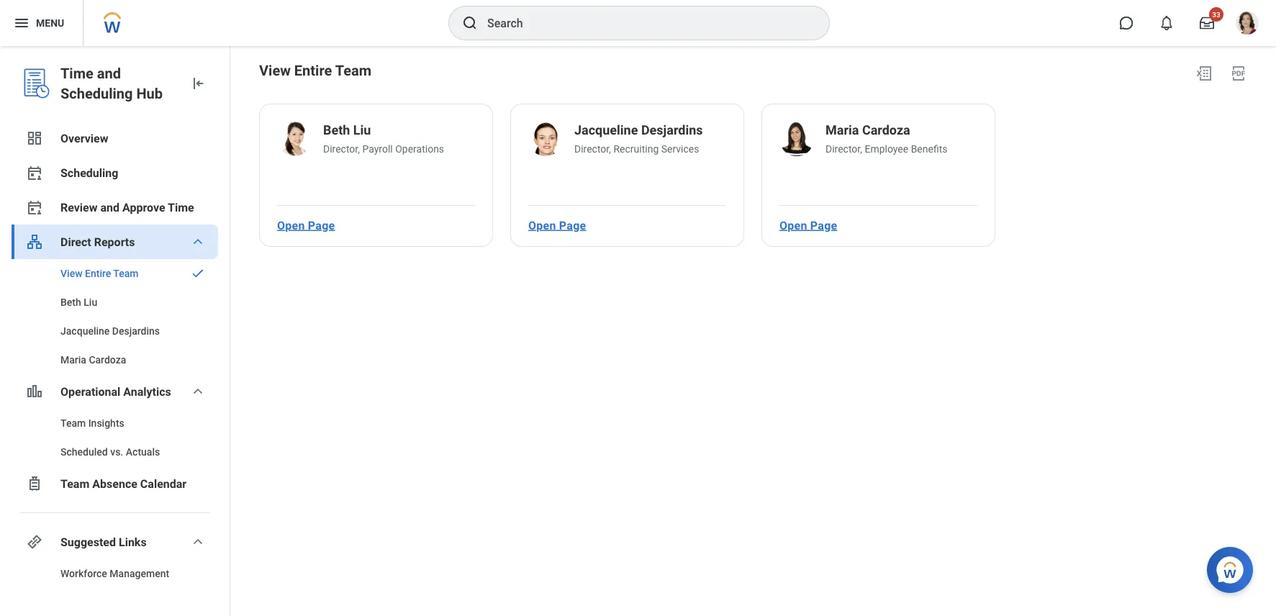 Task type: describe. For each thing, give the bounding box(es) containing it.
open page for maria
[[780, 219, 838, 232]]

menu
[[36, 17, 64, 29]]

absence
[[92, 477, 137, 491]]

maria cardoza director, employee benefits
[[826, 123, 948, 155]]

beth liu element
[[323, 122, 371, 142]]

jacqueline desjardins
[[60, 325, 160, 337]]

1 horizontal spatial view
[[259, 62, 291, 79]]

calendar user solid image
[[26, 199, 43, 216]]

review
[[60, 201, 98, 214]]

jacqueline desjardins director, recruiting services
[[575, 123, 703, 155]]

team absence calendar link
[[12, 467, 218, 501]]

operational analytics
[[60, 385, 171, 399]]

task timeoff image
[[26, 475, 43, 493]]

links
[[119, 535, 147, 549]]

open for jacqueline desjardins
[[529, 219, 556, 232]]

jacqueline for jacqueline desjardins director, recruiting services
[[575, 123, 638, 138]]

time and scheduling hub element
[[60, 63, 178, 104]]

open page for beth
[[277, 219, 335, 232]]

desjardins for jacqueline desjardins
[[112, 325, 160, 337]]

direct
[[60, 235, 91, 249]]

time inside "time and scheduling hub"
[[60, 65, 93, 82]]

maria cardoza element
[[826, 122, 911, 142]]

team insights link
[[12, 409, 218, 438]]

recruiting
[[614, 143, 659, 155]]

navigation pane region
[[0, 46, 230, 616]]

hub
[[136, 85, 163, 102]]

page for maria cardoza
[[811, 219, 838, 232]]

scheduling link
[[12, 156, 218, 190]]

team up beth liu element
[[335, 62, 372, 79]]

beth liu link
[[12, 288, 218, 317]]

workforce management link
[[12, 559, 218, 588]]

insights
[[88, 417, 124, 429]]

cardoza for maria cardoza
[[89, 354, 126, 366]]

open for beth liu
[[277, 219, 305, 232]]

desjardins for jacqueline desjardins director, recruiting services
[[642, 123, 703, 138]]

director, recruiting services element
[[575, 142, 703, 156]]

maria cardoza link
[[12, 346, 218, 374]]

notifications large image
[[1160, 16, 1174, 30]]

liu for beth liu director, payroll operations
[[353, 123, 371, 138]]

maria for maria cardoza
[[60, 354, 86, 366]]

direct reports button
[[12, 225, 218, 259]]

2 scheduling from the top
[[60, 166, 118, 180]]

inbox large image
[[1200, 16, 1215, 30]]

scheduled
[[60, 446, 108, 458]]

open page for jacqueline
[[529, 219, 586, 232]]

page for jacqueline desjardins
[[559, 219, 586, 232]]

justify image
[[13, 14, 30, 32]]

maria cardoza
[[60, 354, 126, 366]]

open page button for jacqueline desjardins
[[523, 211, 592, 240]]

suggested links button
[[12, 525, 218, 559]]

cardoza for maria cardoza director, employee benefits
[[863, 123, 911, 138]]

time and scheduling hub
[[60, 65, 163, 102]]

overview
[[60, 131, 108, 145]]

view inside "link"
[[60, 268, 82, 279]]

entire inside "link"
[[85, 268, 111, 279]]

and for review
[[100, 201, 120, 214]]

review and approve time link
[[12, 190, 218, 225]]

check image
[[189, 266, 207, 281]]

and for time
[[97, 65, 121, 82]]

scheduled vs. actuals
[[60, 446, 160, 458]]

team absence calendar
[[60, 477, 187, 491]]

employee
[[865, 143, 909, 155]]

suggested
[[60, 535, 116, 549]]

services
[[662, 143, 699, 155]]

maria for maria cardoza director, employee benefits
[[826, 123, 859, 138]]

open page button for beth liu
[[271, 211, 341, 240]]

workforce
[[60, 568, 107, 580]]

team inside team absence calendar link
[[60, 477, 89, 491]]

scheduling inside "time and scheduling hub"
[[60, 85, 133, 102]]



Task type: locate. For each thing, give the bounding box(es) containing it.
and up overview link in the top left of the page
[[97, 65, 121, 82]]

liu for beth liu
[[84, 296, 97, 308]]

director, down beth liu element
[[323, 143, 360, 155]]

open page button for maria cardoza
[[774, 211, 843, 240]]

desjardins down beth liu link
[[112, 325, 160, 337]]

liu inside direct reports element
[[84, 296, 97, 308]]

liu up jacqueline desjardins
[[84, 296, 97, 308]]

0 vertical spatial view entire team
[[259, 62, 372, 79]]

time inside review and approve time link
[[168, 201, 194, 214]]

jacqueline up recruiting
[[575, 123, 638, 138]]

jacqueline for jacqueline desjardins
[[60, 325, 110, 337]]

team inside view entire team "link"
[[113, 268, 139, 279]]

maria inside direct reports element
[[60, 354, 86, 366]]

1 horizontal spatial cardoza
[[863, 123, 911, 138]]

page for beth liu
[[308, 219, 335, 232]]

2 director, from the left
[[575, 143, 611, 155]]

view entire team inside "link"
[[60, 268, 139, 279]]

director, inside beth liu director, payroll operations
[[323, 143, 360, 155]]

view entire team link
[[12, 259, 218, 288]]

2 horizontal spatial open
[[780, 219, 808, 232]]

1 open from the left
[[277, 219, 305, 232]]

entire
[[294, 62, 332, 79], [85, 268, 111, 279]]

cardoza up 'employee'
[[863, 123, 911, 138]]

0 vertical spatial chevron down small image
[[189, 233, 207, 251]]

review and approve time
[[60, 201, 194, 214]]

1 horizontal spatial open
[[529, 219, 556, 232]]

operations
[[395, 143, 444, 155]]

open for maria cardoza
[[780, 219, 808, 232]]

analytics
[[123, 385, 171, 399]]

open page button
[[271, 211, 341, 240], [523, 211, 592, 240], [774, 211, 843, 240]]

2 open page from the left
[[529, 219, 586, 232]]

scheduling up the overview
[[60, 85, 133, 102]]

2 horizontal spatial open page button
[[774, 211, 843, 240]]

1 chevron down small image from the top
[[189, 233, 207, 251]]

transformation import image
[[189, 75, 207, 92]]

director, down maria cardoza element
[[826, 143, 863, 155]]

0 horizontal spatial open
[[277, 219, 305, 232]]

overview link
[[12, 121, 218, 156]]

beth for beth liu
[[60, 296, 81, 308]]

2 page from the left
[[559, 219, 586, 232]]

3 page from the left
[[811, 219, 838, 232]]

1 page from the left
[[308, 219, 335, 232]]

2 horizontal spatial open page
[[780, 219, 838, 232]]

benefits
[[911, 143, 948, 155]]

1 vertical spatial liu
[[84, 296, 97, 308]]

entire down direct reports at the top of the page
[[85, 268, 111, 279]]

chevron down small image up check icon
[[189, 233, 207, 251]]

2 horizontal spatial page
[[811, 219, 838, 232]]

menu button
[[0, 0, 83, 46]]

suggested links
[[60, 535, 147, 549]]

beth up director, payroll operations element
[[323, 123, 350, 138]]

cardoza down jacqueline desjardins
[[89, 354, 126, 366]]

payroll
[[363, 143, 393, 155]]

cardoza inside "maria cardoza director, employee benefits"
[[863, 123, 911, 138]]

1 vertical spatial beth
[[60, 296, 81, 308]]

0 horizontal spatial jacqueline
[[60, 325, 110, 337]]

3 open from the left
[[780, 219, 808, 232]]

director, inside "maria cardoza director, employee benefits"
[[826, 143, 863, 155]]

jacqueline inside jacqueline desjardins director, recruiting services
[[575, 123, 638, 138]]

1 vertical spatial time
[[168, 201, 194, 214]]

1 horizontal spatial page
[[559, 219, 586, 232]]

beth
[[323, 123, 350, 138], [60, 296, 81, 308]]

jacqueline inside direct reports element
[[60, 325, 110, 337]]

beth liu
[[60, 296, 97, 308]]

1 horizontal spatial director,
[[575, 143, 611, 155]]

3 open page button from the left
[[774, 211, 843, 240]]

1 vertical spatial cardoza
[[89, 354, 126, 366]]

and
[[97, 65, 121, 82], [100, 201, 120, 214]]

workforce management
[[60, 568, 169, 580]]

director, for jacqueline
[[575, 143, 611, 155]]

2 open page button from the left
[[523, 211, 592, 240]]

1 vertical spatial desjardins
[[112, 325, 160, 337]]

director,
[[323, 143, 360, 155], [575, 143, 611, 155], [826, 143, 863, 155]]

33 button
[[1192, 7, 1224, 39]]

0 horizontal spatial director,
[[323, 143, 360, 155]]

1 vertical spatial jacqueline
[[60, 325, 110, 337]]

0 horizontal spatial cardoza
[[89, 354, 126, 366]]

time down menu
[[60, 65, 93, 82]]

1 horizontal spatial maria
[[826, 123, 859, 138]]

open page
[[277, 219, 335, 232], [529, 219, 586, 232], [780, 219, 838, 232]]

0 vertical spatial cardoza
[[863, 123, 911, 138]]

33
[[1213, 10, 1221, 19]]

beth liu director, payroll operations
[[323, 123, 444, 155]]

0 horizontal spatial maria
[[60, 354, 86, 366]]

cardoza
[[863, 123, 911, 138], [89, 354, 126, 366]]

direct reports
[[60, 235, 135, 249]]

beth up jacqueline desjardins
[[60, 296, 81, 308]]

0 horizontal spatial beth
[[60, 296, 81, 308]]

desjardins up services
[[642, 123, 703, 138]]

team insights
[[60, 417, 124, 429]]

0 horizontal spatial page
[[308, 219, 335, 232]]

jacqueline down beth liu
[[60, 325, 110, 337]]

1 horizontal spatial open page
[[529, 219, 586, 232]]

actuals
[[126, 446, 160, 458]]

search image
[[462, 14, 479, 32]]

0 vertical spatial liu
[[353, 123, 371, 138]]

1 vertical spatial chevron down small image
[[189, 383, 207, 400]]

director, for beth
[[323, 143, 360, 155]]

1 vertical spatial view
[[60, 268, 82, 279]]

jacqueline desjardins element
[[575, 122, 703, 142]]

0 vertical spatial scheduling
[[60, 85, 133, 102]]

beth inside beth liu director, payroll operations
[[323, 123, 350, 138]]

1 horizontal spatial beth
[[323, 123, 350, 138]]

management
[[110, 568, 169, 580]]

0 vertical spatial time
[[60, 65, 93, 82]]

1 director, from the left
[[323, 143, 360, 155]]

0 horizontal spatial open page button
[[271, 211, 341, 240]]

0 vertical spatial view
[[259, 62, 291, 79]]

1 horizontal spatial jacqueline
[[575, 123, 638, 138]]

director, employee benefits element
[[826, 142, 948, 156]]

0 horizontal spatial time
[[60, 65, 93, 82]]

director, for maria
[[826, 143, 863, 155]]

desjardins
[[642, 123, 703, 138], [112, 325, 160, 337]]

and inside "time and scheduling hub"
[[97, 65, 121, 82]]

view printable version (pdf) image
[[1231, 65, 1248, 82]]

operational analytics button
[[12, 374, 218, 409]]

dashboard image
[[26, 130, 43, 147]]

1 open page from the left
[[277, 219, 335, 232]]

0 vertical spatial beth
[[323, 123, 350, 138]]

1 vertical spatial entire
[[85, 268, 111, 279]]

desjardins inside direct reports element
[[112, 325, 160, 337]]

0 vertical spatial desjardins
[[642, 123, 703, 138]]

2 chevron down small image from the top
[[189, 383, 207, 400]]

liu
[[353, 123, 371, 138], [84, 296, 97, 308]]

1 open page button from the left
[[271, 211, 341, 240]]

calendar user solid image
[[26, 164, 43, 181]]

chevron down small image right analytics
[[189, 383, 207, 400]]

chevron down small image for analytics
[[189, 383, 207, 400]]

profile logan mcneil image
[[1236, 12, 1259, 37]]

0 horizontal spatial entire
[[85, 268, 111, 279]]

1 horizontal spatial time
[[168, 201, 194, 214]]

chevron down small image for reports
[[189, 233, 207, 251]]

operational
[[60, 385, 121, 399]]

cardoza inside maria cardoza link
[[89, 354, 126, 366]]

team down scheduled
[[60, 477, 89, 491]]

0 horizontal spatial desjardins
[[112, 325, 160, 337]]

1 horizontal spatial liu
[[353, 123, 371, 138]]

Search Workday  search field
[[487, 7, 800, 39]]

beth for beth liu director, payroll operations
[[323, 123, 350, 138]]

beth inside direct reports element
[[60, 296, 81, 308]]

1 horizontal spatial view entire team
[[259, 62, 372, 79]]

page
[[308, 219, 335, 232], [559, 219, 586, 232], [811, 219, 838, 232]]

direct reports element
[[12, 259, 218, 374]]

team inside team insights link
[[60, 417, 86, 429]]

0 horizontal spatial open page
[[277, 219, 335, 232]]

desjardins inside jacqueline desjardins director, recruiting services
[[642, 123, 703, 138]]

2 open from the left
[[529, 219, 556, 232]]

1 scheduling from the top
[[60, 85, 133, 102]]

jacqueline
[[575, 123, 638, 138], [60, 325, 110, 337]]

1 vertical spatial maria
[[60, 354, 86, 366]]

open
[[277, 219, 305, 232], [529, 219, 556, 232], [780, 219, 808, 232]]

liu inside beth liu director, payroll operations
[[353, 123, 371, 138]]

chevron down small image
[[189, 233, 207, 251], [189, 383, 207, 400]]

approve
[[122, 201, 165, 214]]

0 vertical spatial jacqueline
[[575, 123, 638, 138]]

0 horizontal spatial view entire team
[[60, 268, 139, 279]]

time
[[60, 65, 93, 82], [168, 201, 194, 214]]

operational analytics element
[[12, 409, 218, 467]]

0 vertical spatial maria
[[826, 123, 859, 138]]

director, payroll operations element
[[323, 142, 444, 156]]

liu up payroll
[[353, 123, 371, 138]]

0 vertical spatial and
[[97, 65, 121, 82]]

link image
[[26, 534, 43, 551]]

jacqueline desjardins link
[[12, 317, 218, 346]]

0 vertical spatial entire
[[294, 62, 332, 79]]

view team image
[[26, 233, 43, 251]]

chevron down small image
[[189, 534, 207, 551]]

1 horizontal spatial entire
[[294, 62, 332, 79]]

view entire team
[[259, 62, 372, 79], [60, 268, 139, 279]]

scheduling
[[60, 85, 133, 102], [60, 166, 118, 180]]

0 horizontal spatial view
[[60, 268, 82, 279]]

view
[[259, 62, 291, 79], [60, 268, 82, 279]]

team up beth liu link
[[113, 268, 139, 279]]

time right 'approve'
[[168, 201, 194, 214]]

director, inside jacqueline desjardins director, recruiting services
[[575, 143, 611, 155]]

2 horizontal spatial director,
[[826, 143, 863, 155]]

maria inside "maria cardoza director, employee benefits"
[[826, 123, 859, 138]]

scheduling down the overview
[[60, 166, 118, 180]]

maria up "operational"
[[60, 354, 86, 366]]

maria
[[826, 123, 859, 138], [60, 354, 86, 366]]

chart image
[[26, 383, 43, 400]]

and right review
[[100, 201, 120, 214]]

vs.
[[110, 446, 123, 458]]

team up scheduled
[[60, 417, 86, 429]]

3 open page from the left
[[780, 219, 838, 232]]

team
[[335, 62, 372, 79], [113, 268, 139, 279], [60, 417, 86, 429], [60, 477, 89, 491]]

export to excel image
[[1196, 65, 1213, 82]]

1 vertical spatial and
[[100, 201, 120, 214]]

entire up beth liu element
[[294, 62, 332, 79]]

1 horizontal spatial desjardins
[[642, 123, 703, 138]]

1 vertical spatial scheduling
[[60, 166, 118, 180]]

maria up director, employee benefits element
[[826, 123, 859, 138]]

view entire team down direct reports at the top of the page
[[60, 268, 139, 279]]

calendar
[[140, 477, 187, 491]]

1 horizontal spatial open page button
[[523, 211, 592, 240]]

3 director, from the left
[[826, 143, 863, 155]]

1 vertical spatial view entire team
[[60, 268, 139, 279]]

director, left recruiting
[[575, 143, 611, 155]]

reports
[[94, 235, 135, 249]]

0 horizontal spatial liu
[[84, 296, 97, 308]]

view entire team up beth liu element
[[259, 62, 372, 79]]

scheduled vs. actuals link
[[12, 438, 218, 467]]



Task type: vqa. For each thing, say whether or not it's contained in the screenshot.
bottommost "Entire"
yes



